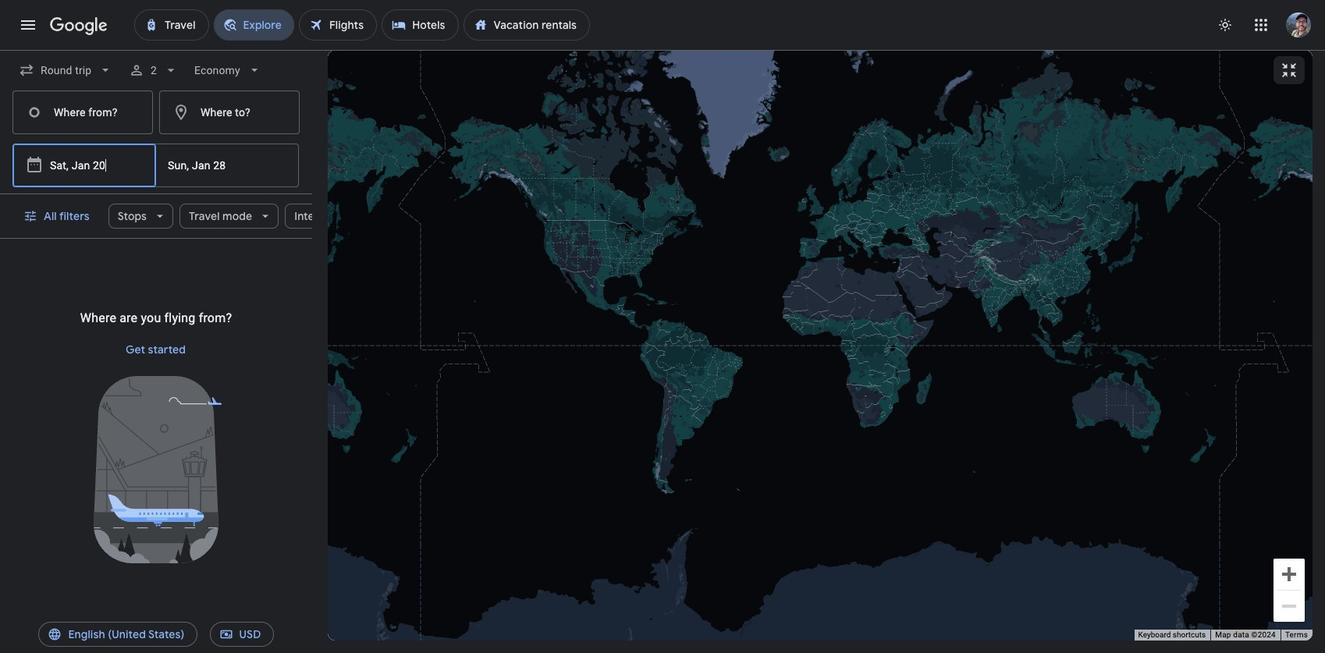 Task type: vqa. For each thing, say whether or not it's contained in the screenshot.
Track
no



Task type: locate. For each thing, give the bounding box(es) containing it.
Departure text field
[[50, 144, 122, 187]]

None field
[[12, 56, 120, 84], [188, 56, 269, 84], [12, 56, 120, 84], [188, 56, 269, 84]]

filters form
[[0, 50, 312, 194]]

main menu image
[[19, 16, 37, 34]]



Task type: describe. For each thing, give the bounding box(es) containing it.
loading results progress bar
[[0, 50, 1326, 53]]

view smaller map image
[[1280, 61, 1299, 80]]

Return text field
[[168, 144, 246, 187]]

change appearance image
[[1207, 6, 1245, 44]]

Where from? text field
[[12, 91, 153, 134]]

map region
[[328, 50, 1313, 641]]

Where to? text field
[[159, 91, 300, 134]]



